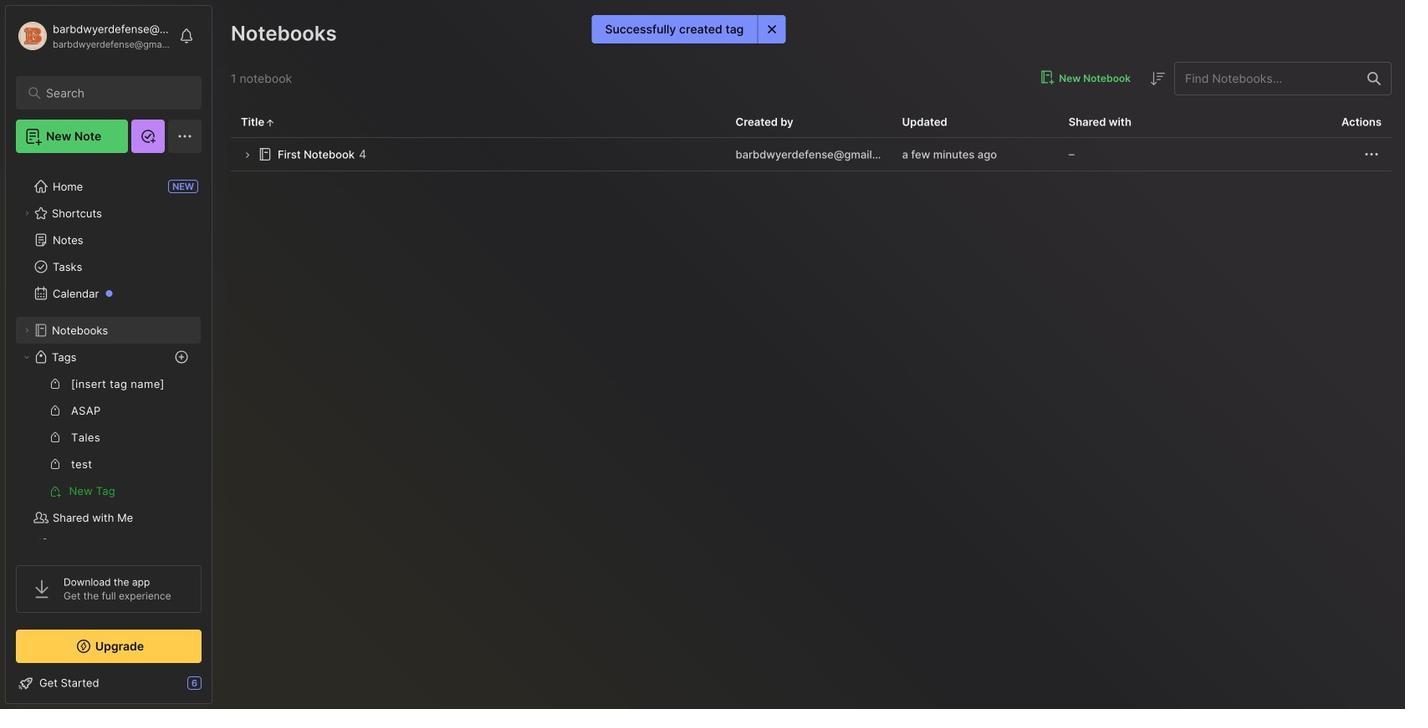Task type: locate. For each thing, give the bounding box(es) containing it.
Sort field
[[1148, 69, 1168, 89]]

alert
[[592, 15, 786, 44]]

main element
[[0, 0, 218, 709]]

group
[[16, 371, 201, 504]]

expand tags image
[[22, 352, 32, 362]]

tree
[[6, 163, 212, 595]]

arrow image
[[241, 149, 253, 162]]

row
[[231, 138, 1392, 171]]

Search text field
[[46, 85, 179, 101]]

None search field
[[46, 83, 179, 103]]



Task type: vqa. For each thing, say whether or not it's contained in the screenshot.
row
yes



Task type: describe. For each thing, give the bounding box(es) containing it.
expand notebooks image
[[22, 325, 32, 335]]

click to collapse image
[[211, 678, 224, 699]]

More actions field
[[1362, 144, 1382, 164]]

Help and Learning task checklist field
[[6, 670, 212, 697]]

sort options image
[[1148, 69, 1168, 89]]

tree inside main element
[[6, 163, 212, 595]]

more actions image
[[1362, 144, 1382, 164]]

group inside tree
[[16, 371, 201, 504]]

Find Notebooks… text field
[[1175, 65, 1358, 92]]

Account field
[[16, 19, 171, 53]]

none search field inside main element
[[46, 83, 179, 103]]



